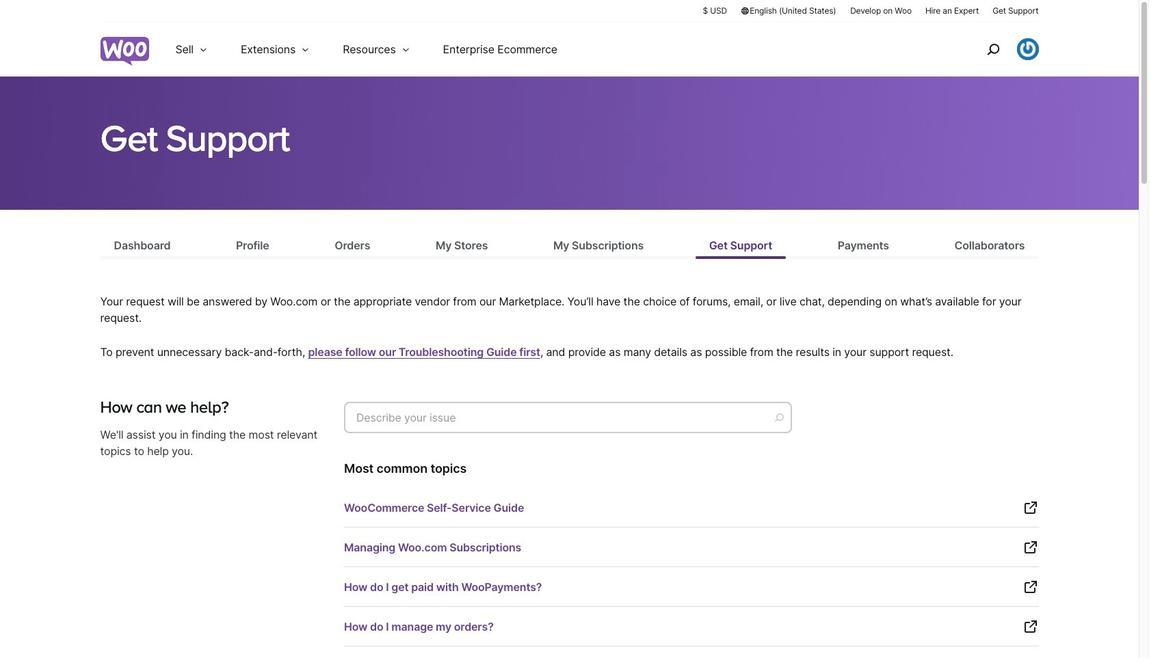 Task type: vqa. For each thing, say whether or not it's contained in the screenshot.
—
no



Task type: describe. For each thing, give the bounding box(es) containing it.
service navigation menu element
[[957, 27, 1039, 71]]

Describe your issue text field
[[344, 402, 792, 434]]

open account menu image
[[1017, 38, 1039, 60]]



Task type: locate. For each thing, give the bounding box(es) containing it.
search image
[[982, 38, 1004, 60]]

None search field
[[344, 399, 796, 442]]



